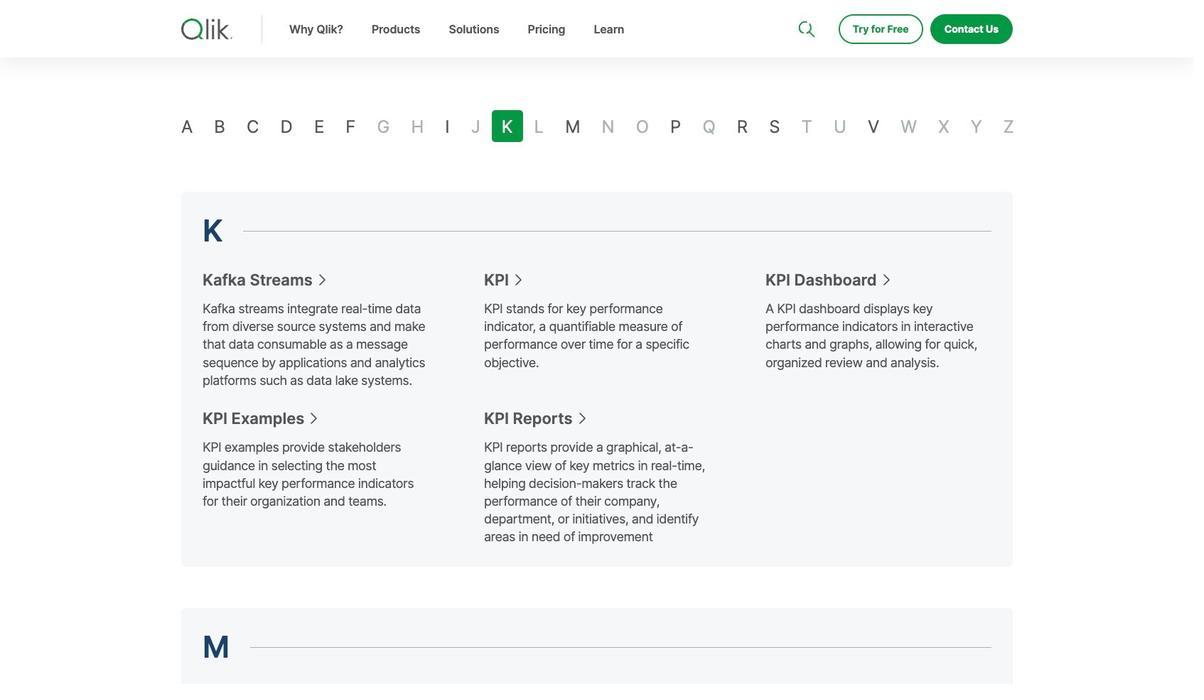 Task type: locate. For each thing, give the bounding box(es) containing it.
qlik image
[[181, 18, 232, 40]]

support image
[[800, 0, 811, 11]]

login image
[[968, 0, 979, 11]]



Task type: vqa. For each thing, say whether or not it's contained in the screenshot.
the please
no



